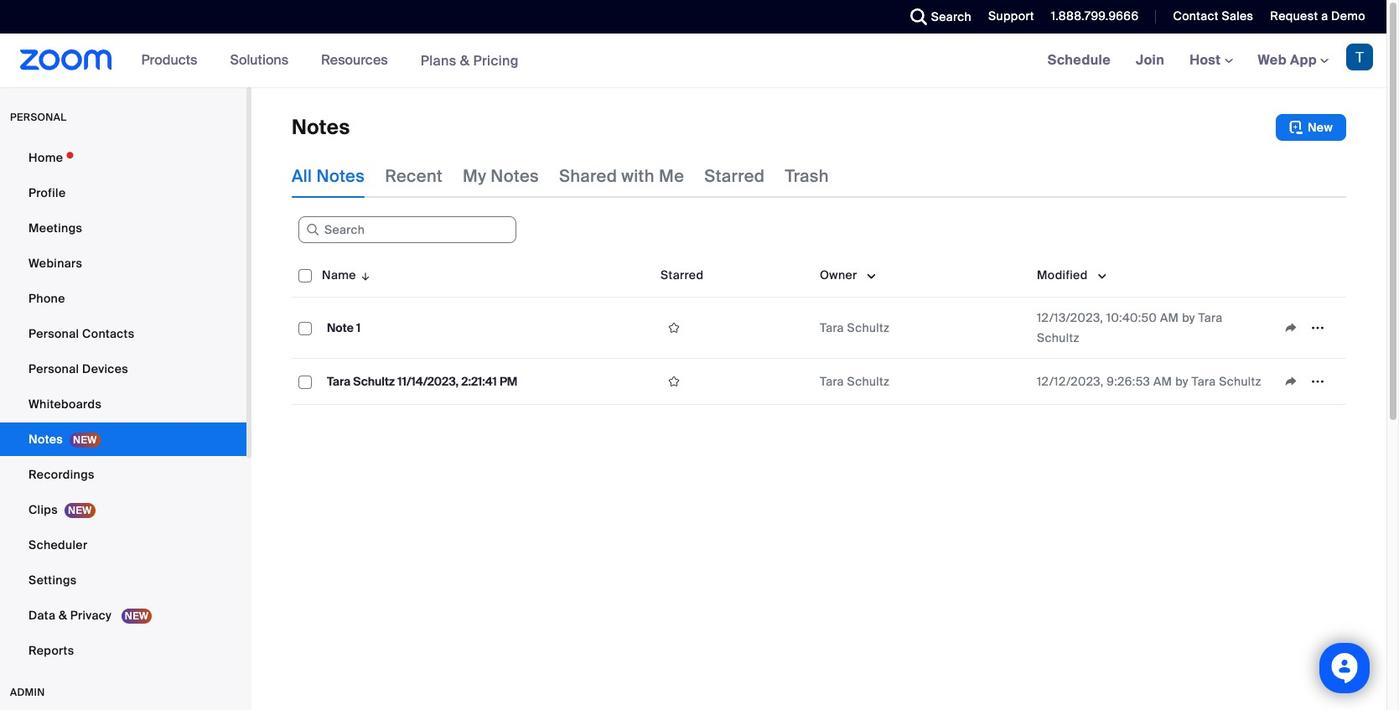 Task type: describe. For each thing, give the bounding box(es) containing it.
with
[[622, 165, 655, 187]]

profile picture image
[[1347, 44, 1373, 70]]

am for 10:40:50
[[1160, 310, 1179, 325]]

resources button
[[321, 34, 395, 87]]

webinars
[[29, 256, 82, 271]]

my notes
[[463, 165, 539, 187]]

request
[[1271, 8, 1318, 23]]

request a demo
[[1271, 8, 1366, 23]]

notes right my
[[491, 165, 539, 187]]

contact
[[1173, 8, 1219, 23]]

12/13/2023, 10:40:50 am by tara schultz
[[1037, 310, 1223, 345]]

search button
[[898, 0, 976, 34]]

clips link
[[0, 493, 247, 527]]

2:21:41
[[461, 374, 497, 389]]

notes right all
[[317, 165, 365, 187]]

schultz inside button
[[353, 374, 395, 389]]

tara inside 12/13/2023, 10:40:50 am by tara schultz
[[1199, 310, 1223, 325]]

data & privacy
[[29, 608, 115, 623]]

1
[[356, 320, 361, 335]]

personal
[[10, 111, 67, 124]]

tara schultz 11/14/2023, 2:21:41 pm button
[[322, 371, 523, 392]]

note 1 unstarred image
[[661, 320, 688, 335]]

reports link
[[0, 634, 247, 667]]

recordings
[[29, 467, 95, 482]]

zoom logo image
[[20, 49, 112, 70]]

by for 10:40:50
[[1182, 310, 1196, 325]]

a
[[1322, 8, 1329, 23]]

personal contacts
[[29, 326, 135, 341]]

me
[[659, 165, 684, 187]]

owner
[[820, 267, 857, 283]]

product information navigation
[[129, 34, 532, 88]]

tabs of all notes page tab list
[[292, 154, 829, 198]]

all notes
[[292, 165, 365, 187]]

share image for 12/12/2023, 9:26:53 am by tara schultz
[[1278, 374, 1305, 389]]

personal devices link
[[0, 352, 247, 386]]

web app button
[[1258, 51, 1329, 69]]

webinars link
[[0, 247, 247, 280]]

phone
[[29, 291, 65, 306]]

schedule link
[[1035, 34, 1124, 87]]

recordings link
[[0, 458, 247, 491]]

host
[[1190, 51, 1225, 69]]

admin
[[10, 686, 45, 699]]

settings link
[[0, 563, 247, 597]]

solutions
[[230, 51, 289, 69]]

share image for 12/13/2023, 10:40:50 am by tara schultz
[[1278, 320, 1305, 335]]

support
[[989, 8, 1035, 23]]

join link
[[1124, 34, 1177, 87]]

privacy
[[70, 608, 112, 623]]

recent
[[385, 165, 443, 187]]

10:40:50
[[1107, 310, 1157, 325]]

meetings
[[29, 221, 82, 236]]

shared
[[559, 165, 617, 187]]

personal devices
[[29, 361, 128, 376]]

meetings navigation
[[1035, 34, 1387, 88]]

app
[[1290, 51, 1317, 69]]

home link
[[0, 141, 247, 174]]

12/12/2023,
[[1037, 374, 1104, 389]]

0 horizontal spatial starred
[[661, 267, 704, 283]]

Search text field
[[299, 216, 517, 243]]

devices
[[82, 361, 128, 376]]

shared with me
[[559, 165, 684, 187]]

join
[[1136, 51, 1165, 69]]

trash
[[785, 165, 829, 187]]

1.888.799.9666
[[1051, 8, 1139, 23]]

profile
[[29, 185, 66, 200]]

whiteboards link
[[0, 387, 247, 421]]

schultz inside 12/13/2023, 10:40:50 am by tara schultz
[[1037, 330, 1080, 345]]



Task type: locate. For each thing, give the bounding box(es) containing it.
am for 9:26:53
[[1154, 374, 1173, 389]]

contacts
[[82, 326, 135, 341]]

share image up the more options for tara schultz 11/14/2023, 2:21:41 pm icon
[[1278, 320, 1305, 335]]

scheduler link
[[0, 528, 247, 562]]

contact sales link
[[1161, 0, 1258, 34], [1173, 8, 1254, 23]]

application containing name
[[292, 253, 1359, 418]]

am inside 12/13/2023, 10:40:50 am by tara schultz
[[1160, 310, 1179, 325]]

contact sales
[[1173, 8, 1254, 23]]

1 vertical spatial &
[[59, 608, 67, 623]]

web app
[[1258, 51, 1317, 69]]

pricing
[[473, 52, 519, 69]]

notes inside personal menu menu
[[29, 432, 63, 447]]

1 tara schultz from the top
[[820, 320, 890, 335]]

0 horizontal spatial &
[[59, 608, 67, 623]]

notes up 'all notes'
[[292, 114, 350, 140]]

am
[[1160, 310, 1179, 325], [1154, 374, 1173, 389]]

plans & pricing
[[421, 52, 519, 69]]

personal down phone
[[29, 326, 79, 341]]

personal contacts link
[[0, 317, 247, 351]]

starred inside 'tabs of all notes page' tab list
[[705, 165, 765, 187]]

personal for personal contacts
[[29, 326, 79, 341]]

tara
[[1199, 310, 1223, 325], [820, 320, 844, 335], [327, 374, 351, 389], [820, 374, 844, 389], [1192, 374, 1216, 389]]

1 vertical spatial am
[[1154, 374, 1173, 389]]

application
[[292, 253, 1359, 418], [1278, 315, 1340, 340], [1278, 369, 1340, 394]]

& right data
[[59, 608, 67, 623]]

note 1 button
[[322, 317, 366, 339]]

& for pricing
[[460, 52, 470, 69]]

data
[[29, 608, 56, 623]]

1 personal from the top
[[29, 326, 79, 341]]

2 tara schultz from the top
[[820, 374, 890, 389]]

0 vertical spatial starred
[[705, 165, 765, 187]]

0 vertical spatial share image
[[1278, 320, 1305, 335]]

note
[[327, 320, 354, 335]]

personal up whiteboards on the left bottom of the page
[[29, 361, 79, 376]]

web
[[1258, 51, 1287, 69]]

products button
[[141, 34, 205, 87]]

sales
[[1222, 8, 1254, 23]]

tara schultz 11/14/2023, 2:21:41 pm
[[327, 374, 518, 389]]

0 vertical spatial by
[[1182, 310, 1196, 325]]

more options for tara schultz 11/14/2023, 2:21:41 pm image
[[1305, 374, 1332, 389]]

am right 9:26:53
[[1154, 374, 1173, 389]]

home
[[29, 150, 63, 165]]

1 horizontal spatial &
[[460, 52, 470, 69]]

application for 12/12/2023, 9:26:53 am by tara schultz
[[1278, 369, 1340, 394]]

9:26:53
[[1107, 374, 1151, 389]]

by for 9:26:53
[[1176, 374, 1189, 389]]

& inside product information navigation
[[460, 52, 470, 69]]

by right 10:40:50
[[1182, 310, 1196, 325]]

0 vertical spatial am
[[1160, 310, 1179, 325]]

tara inside tara schultz 11/14/2023, 2:21:41 pm button
[[327, 374, 351, 389]]

share image
[[1278, 320, 1305, 335], [1278, 374, 1305, 389]]

2 share image from the top
[[1278, 374, 1305, 389]]

am right 10:40:50
[[1160, 310, 1179, 325]]

data & privacy link
[[0, 599, 247, 632]]

starred up note 1 unstarred image in the left of the page
[[661, 267, 704, 283]]

banner
[[0, 34, 1387, 88]]

reports
[[29, 643, 74, 658]]

pm
[[500, 374, 518, 389]]

banner containing products
[[0, 34, 1387, 88]]

& right plans
[[460, 52, 470, 69]]

by right 9:26:53
[[1176, 374, 1189, 389]]

clips
[[29, 502, 58, 517]]

tara schultz for 12/12/2023,
[[820, 374, 890, 389]]

share image down more options for note 1 icon
[[1278, 374, 1305, 389]]

products
[[141, 51, 197, 69]]

tara schultz for 12/13/2023,
[[820, 320, 890, 335]]

search
[[931, 9, 972, 24]]

1 vertical spatial starred
[[661, 267, 704, 283]]

arrow down image
[[356, 265, 372, 285]]

request a demo link
[[1258, 0, 1387, 34], [1271, 8, 1366, 23]]

notes link
[[0, 423, 247, 456]]

& for privacy
[[59, 608, 67, 623]]

1 vertical spatial by
[[1176, 374, 1189, 389]]

phone link
[[0, 282, 247, 315]]

personal menu menu
[[0, 141, 247, 669]]

personal for personal devices
[[29, 361, 79, 376]]

resources
[[321, 51, 388, 69]]

scheduler
[[29, 537, 88, 553]]

0 vertical spatial tara schultz
[[820, 320, 890, 335]]

by inside 12/13/2023, 10:40:50 am by tara schultz
[[1182, 310, 1196, 325]]

12/12/2023, 9:26:53 am by tara schultz
[[1037, 374, 1262, 389]]

notes up recordings
[[29, 432, 63, 447]]

2 personal from the top
[[29, 361, 79, 376]]

12/13/2023,
[[1037, 310, 1104, 325]]

0 vertical spatial personal
[[29, 326, 79, 341]]

tara schultz
[[820, 320, 890, 335], [820, 374, 890, 389]]

new button
[[1276, 114, 1347, 141]]

demo
[[1332, 8, 1366, 23]]

starred right the me
[[705, 165, 765, 187]]

1.888.799.9666 button
[[1039, 0, 1143, 34], [1051, 8, 1139, 23]]

note 1
[[327, 320, 361, 335]]

by
[[1182, 310, 1196, 325], [1176, 374, 1189, 389]]

name
[[322, 267, 356, 283]]

1 share image from the top
[[1278, 320, 1305, 335]]

1 vertical spatial personal
[[29, 361, 79, 376]]

plans & pricing link
[[421, 52, 519, 69], [421, 52, 519, 69]]

solutions button
[[230, 34, 296, 87]]

my
[[463, 165, 487, 187]]

whiteboards
[[29, 397, 102, 412]]

all
[[292, 165, 312, 187]]

starred
[[705, 165, 765, 187], [661, 267, 704, 283]]

&
[[460, 52, 470, 69], [59, 608, 67, 623]]

meetings link
[[0, 211, 247, 245]]

profile link
[[0, 176, 247, 210]]

schultz
[[847, 320, 890, 335], [1037, 330, 1080, 345], [353, 374, 395, 389], [847, 374, 890, 389], [1219, 374, 1262, 389]]

personal
[[29, 326, 79, 341], [29, 361, 79, 376]]

application for 12/13/2023, 10:40:50 am by tara schultz
[[1278, 315, 1340, 340]]

modified
[[1037, 267, 1088, 283]]

new
[[1308, 120, 1333, 135]]

schedule
[[1048, 51, 1111, 69]]

1 vertical spatial tara schultz
[[820, 374, 890, 389]]

& inside personal menu menu
[[59, 608, 67, 623]]

11/14/2023,
[[398, 374, 459, 389]]

1 horizontal spatial starred
[[705, 165, 765, 187]]

1 vertical spatial share image
[[1278, 374, 1305, 389]]

host button
[[1190, 51, 1233, 69]]

settings
[[29, 573, 77, 588]]

more options for note 1 image
[[1305, 320, 1332, 335]]

plans
[[421, 52, 457, 69]]

tara schultz 11/14/2023, 2:21:41 pm unstarred image
[[661, 374, 688, 389]]

0 vertical spatial &
[[460, 52, 470, 69]]



Task type: vqa. For each thing, say whether or not it's contained in the screenshot.
All templates
no



